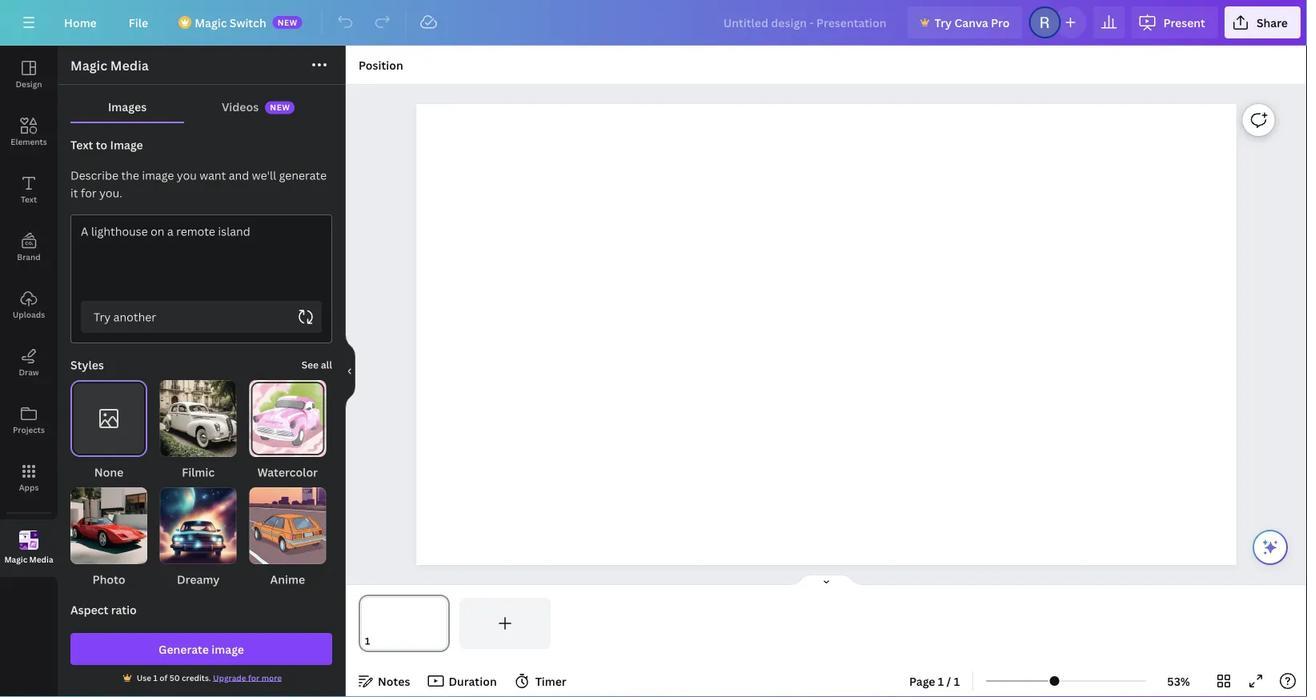 Task type: locate. For each thing, give the bounding box(es) containing it.
for
[[81, 185, 97, 201], [248, 673, 260, 683]]

use 1 of 50 credits. upgrade for more
[[137, 673, 282, 683]]

0 vertical spatial media
[[110, 57, 149, 74]]

the
[[121, 168, 139, 183]]

for left more
[[248, 673, 260, 683]]

text
[[70, 137, 93, 153], [21, 194, 37, 205]]

1 vertical spatial media
[[29, 554, 53, 565]]

see all
[[302, 358, 332, 372]]

try canva pro
[[935, 15, 1010, 30]]

canva assistant image
[[1261, 538, 1280, 557]]

image
[[110, 137, 143, 153]]

1 horizontal spatial image
[[212, 642, 244, 657]]

home
[[64, 15, 97, 30]]

images
[[108, 99, 147, 114]]

image inside describe the image you want and we'll generate it for you.
[[142, 168, 174, 183]]

photo
[[92, 572, 125, 587]]

try inside button
[[94, 309, 111, 325]]

53%
[[1168, 674, 1191, 689]]

0 vertical spatial try
[[935, 15, 952, 30]]

1 horizontal spatial 1
[[938, 674, 944, 689]]

present
[[1164, 15, 1206, 30]]

media left photo group
[[29, 554, 53, 565]]

0 horizontal spatial media
[[29, 554, 53, 565]]

1 horizontal spatial magic
[[70, 57, 107, 74]]

magic down home link
[[70, 57, 107, 74]]

image inside button
[[212, 642, 244, 657]]

uploads button
[[0, 276, 58, 334]]

1 for of
[[153, 673, 158, 683]]

magic down apps
[[4, 554, 27, 565]]

magic inside main menu bar
[[195, 15, 227, 30]]

magic
[[195, 15, 227, 30], [70, 57, 107, 74], [4, 554, 27, 565]]

none
[[94, 465, 124, 480]]

more
[[262, 673, 282, 683]]

share button
[[1225, 6, 1301, 38]]

duration
[[449, 674, 497, 689]]

1 horizontal spatial for
[[248, 673, 260, 683]]

1 left of
[[153, 673, 158, 683]]

image
[[142, 168, 174, 183], [212, 642, 244, 657]]

dreamy group
[[160, 488, 237, 589]]

notes
[[378, 674, 410, 689]]

text button
[[0, 161, 58, 219]]

1 left /
[[938, 674, 944, 689]]

1 horizontal spatial media
[[110, 57, 149, 74]]

0 vertical spatial magic media
[[70, 57, 149, 74]]

magic media up images
[[70, 57, 149, 74]]

1 for /
[[938, 674, 944, 689]]

new right switch
[[278, 17, 298, 28]]

Page title text field
[[377, 633, 384, 649]]

0 horizontal spatial for
[[81, 185, 97, 201]]

upgrade for more link
[[213, 673, 282, 683]]

media up images button
[[110, 57, 149, 74]]

text left to at top left
[[70, 137, 93, 153]]

0 vertical spatial text
[[70, 137, 93, 153]]

anime group
[[249, 488, 326, 589]]

1 vertical spatial magic
[[70, 57, 107, 74]]

duration button
[[423, 669, 503, 694]]

1 vertical spatial try
[[94, 309, 111, 325]]

try inside button
[[935, 15, 952, 30]]

timer button
[[510, 669, 573, 694]]

0 horizontal spatial 1
[[153, 673, 158, 683]]

magic media
[[70, 57, 149, 74], [4, 554, 53, 565]]

2 horizontal spatial 1
[[954, 674, 960, 689]]

1
[[153, 673, 158, 683], [938, 674, 944, 689], [954, 674, 960, 689]]

watercolor
[[258, 465, 318, 480]]

0 vertical spatial new
[[278, 17, 298, 28]]

1 horizontal spatial text
[[70, 137, 93, 153]]

image up upgrade
[[212, 642, 244, 657]]

text for text
[[21, 194, 37, 205]]

magic media down apps
[[4, 554, 53, 565]]

0 vertical spatial magic
[[195, 15, 227, 30]]

0 horizontal spatial text
[[21, 194, 37, 205]]

videos
[[222, 99, 259, 114]]

try
[[935, 15, 952, 30], [94, 309, 111, 325]]

2 horizontal spatial magic
[[195, 15, 227, 30]]

page
[[910, 674, 936, 689]]

try left the another
[[94, 309, 111, 325]]

Design title text field
[[711, 6, 901, 38]]

elements
[[11, 136, 47, 147]]

magic left switch
[[195, 15, 227, 30]]

generate
[[279, 168, 327, 183]]

text inside text button
[[21, 194, 37, 205]]

generate
[[159, 642, 209, 657]]

0 vertical spatial image
[[142, 168, 174, 183]]

0 horizontal spatial magic media
[[4, 554, 53, 565]]

file button
[[116, 6, 161, 38]]

describe the image you want and we'll generate it for you.
[[70, 168, 327, 201]]

styles
[[70, 358, 104, 373]]

text to image
[[70, 137, 143, 153]]

0 horizontal spatial magic
[[4, 554, 27, 565]]

for right it
[[81, 185, 97, 201]]

filmic
[[182, 465, 215, 480]]

credits.
[[182, 673, 211, 683]]

new right videos
[[270, 102, 290, 113]]

1 vertical spatial magic media
[[4, 554, 53, 565]]

switch
[[230, 15, 266, 30]]

timer
[[535, 674, 567, 689]]

1 right /
[[954, 674, 960, 689]]

image right the at the left top of page
[[142, 168, 174, 183]]

position
[[359, 57, 403, 72]]

0 horizontal spatial try
[[94, 309, 111, 325]]

projects
[[13, 424, 45, 435]]

you
[[177, 168, 197, 183]]

2 vertical spatial magic
[[4, 554, 27, 565]]

0 horizontal spatial image
[[142, 168, 174, 183]]

try another
[[94, 309, 156, 325]]

see all button
[[302, 357, 332, 373]]

hide image
[[345, 333, 356, 410]]

for inside describe the image you want and we'll generate it for you.
[[81, 185, 97, 201]]

it
[[70, 185, 78, 201]]

text left it
[[21, 194, 37, 205]]

notes button
[[352, 669, 417, 694]]

new
[[278, 17, 298, 28], [270, 102, 290, 113]]

aspect ratio
[[70, 603, 137, 618]]

1 vertical spatial for
[[248, 673, 260, 683]]

Describe the image you want and we'll generate it for you. text field
[[71, 215, 332, 301]]

1 vertical spatial text
[[21, 194, 37, 205]]

try left 'canva'
[[935, 15, 952, 30]]

media
[[110, 57, 149, 74], [29, 554, 53, 565]]

0 vertical spatial for
[[81, 185, 97, 201]]

magic media button
[[0, 520, 58, 577]]

1 vertical spatial image
[[212, 642, 244, 657]]

home link
[[51, 6, 110, 38]]

try for try another
[[94, 309, 111, 325]]

all
[[321, 358, 332, 372]]

1 horizontal spatial try
[[935, 15, 952, 30]]

brand button
[[0, 219, 58, 276]]



Task type: describe. For each thing, give the bounding box(es) containing it.
hide pages image
[[788, 574, 865, 587]]

projects button
[[0, 392, 58, 449]]

pro
[[991, 15, 1010, 30]]

see
[[302, 358, 319, 372]]

/
[[947, 674, 952, 689]]

side panel tab list
[[0, 46, 58, 577]]

want
[[200, 168, 226, 183]]

magic switch
[[195, 15, 266, 30]]

generate image
[[159, 642, 244, 657]]

file
[[129, 15, 148, 30]]

try another button
[[81, 301, 322, 333]]

brand
[[17, 251, 41, 262]]

page 1 image
[[359, 598, 450, 649]]

you.
[[99, 185, 122, 201]]

we'll
[[252, 168, 276, 183]]

images button
[[70, 91, 184, 122]]

of
[[159, 673, 168, 683]]

to
[[96, 137, 107, 153]]

dreamy
[[177, 572, 220, 587]]

53% button
[[1153, 669, 1205, 694]]

generate image button
[[70, 633, 332, 665]]

anime
[[270, 572, 305, 587]]

media inside button
[[29, 554, 53, 565]]

magic inside magic media button
[[4, 554, 27, 565]]

apps
[[19, 482, 39, 493]]

magic media inside magic media button
[[4, 554, 53, 565]]

try for try canva pro
[[935, 15, 952, 30]]

position button
[[352, 52, 410, 78]]

photo group
[[70, 488, 147, 589]]

try canva pro button
[[908, 6, 1023, 38]]

present button
[[1132, 6, 1219, 38]]

1 horizontal spatial magic media
[[70, 57, 149, 74]]

draw button
[[0, 334, 58, 392]]

design
[[16, 78, 42, 89]]

use
[[137, 673, 151, 683]]

upgrade
[[213, 673, 246, 683]]

50
[[169, 673, 180, 683]]

aspect
[[70, 603, 108, 618]]

and
[[229, 168, 249, 183]]

another
[[113, 309, 156, 325]]

page 1 / 1
[[910, 674, 960, 689]]

elements button
[[0, 103, 58, 161]]

design button
[[0, 46, 58, 103]]

main menu bar
[[0, 0, 1308, 46]]

describe
[[70, 168, 119, 183]]

none group
[[70, 380, 147, 481]]

uploads
[[13, 309, 45, 320]]

text for text to image
[[70, 137, 93, 153]]

apps button
[[0, 449, 58, 507]]

new inside main menu bar
[[278, 17, 298, 28]]

canva
[[955, 15, 989, 30]]

filmic group
[[160, 380, 237, 481]]

share
[[1257, 15, 1288, 30]]

ratio
[[111, 603, 137, 618]]

draw
[[19, 367, 39, 378]]

watercolor group
[[249, 380, 326, 481]]

1 vertical spatial new
[[270, 102, 290, 113]]



Task type: vqa. For each thing, say whether or not it's contained in the screenshot.
the middle (1)
no



